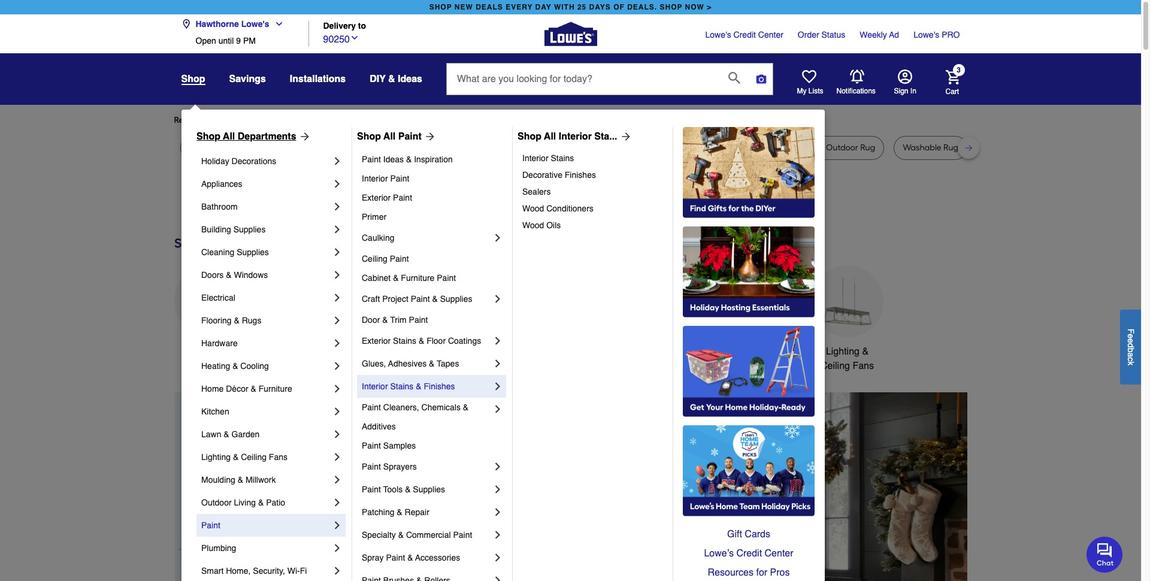 Task type: locate. For each thing, give the bounding box(es) containing it.
chevron right image for paint tools & supplies
[[492, 483, 504, 495]]

smart home, security, wi-fi
[[201, 566, 307, 576]]

wi-
[[287, 566, 300, 576]]

None search field
[[446, 63, 773, 106]]

ideas inside diy & ideas button
[[398, 74, 422, 84]]

cleaning
[[201, 247, 234, 257]]

weekly ad link
[[860, 29, 899, 41]]

flooring & rugs link
[[201, 309, 331, 332]]

center up pros
[[765, 548, 794, 559]]

& inside exterior stains & floor coatings link
[[419, 336, 424, 346]]

diy & ideas
[[370, 74, 422, 84]]

searches
[[234, 115, 269, 125]]

camera image
[[755, 73, 767, 85]]

0 vertical spatial appliances
[[201, 179, 242, 189]]

credit up search icon at the top
[[734, 30, 756, 40]]

location image
[[181, 19, 191, 29]]

interior down recommended searches for you heading
[[559, 131, 592, 142]]

interior for interior paint
[[362, 174, 388, 183]]

1 horizontal spatial you
[[390, 115, 404, 125]]

3 shop from the left
[[518, 131, 542, 142]]

0 horizontal spatial smart
[[201, 566, 224, 576]]

1 vertical spatial exterior
[[362, 336, 391, 346]]

0 horizontal spatial shop
[[197, 131, 220, 142]]

search image
[[729, 72, 741, 84]]

1 shop from the left
[[197, 131, 220, 142]]

1 horizontal spatial lighting
[[826, 346, 860, 357]]

arrow right image inside shop all interior sta... link
[[617, 131, 632, 143]]

0 horizontal spatial washable
[[696, 143, 735, 153]]

rugs
[[242, 316, 261, 325]]

2 vertical spatial ceiling
[[241, 452, 267, 462]]

2 horizontal spatial ceiling
[[821, 361, 850, 371]]

lowe's
[[704, 548, 734, 559]]

and for allen and roth rug
[[617, 143, 632, 153]]

1 horizontal spatial roth
[[634, 143, 652, 153]]

chevron right image
[[331, 223, 343, 235], [331, 246, 343, 258], [331, 269, 343, 281], [331, 292, 343, 304], [331, 337, 343, 349], [331, 428, 343, 440], [331, 451, 343, 463], [331, 474, 343, 486], [492, 483, 504, 495], [492, 529, 504, 541], [492, 552, 504, 564], [331, 565, 343, 577], [492, 575, 504, 581]]

arrow right image
[[296, 131, 311, 143], [422, 131, 436, 143], [617, 131, 632, 143], [945, 497, 957, 509]]

stains up cleaners,
[[390, 382, 414, 391]]

chevron right image for craft project paint & supplies
[[492, 293, 504, 305]]

chevron right image for moulding & millwork
[[331, 474, 343, 486]]

all down recommended searches for you
[[223, 131, 235, 142]]

for up shop all paint
[[377, 115, 388, 125]]

credit
[[734, 30, 756, 40], [737, 548, 762, 559]]

notifications
[[837, 87, 876, 95]]

open until 9 pm
[[196, 36, 256, 46]]

1 vertical spatial kitchen
[[201, 407, 229, 416]]

smart for smart home, security, wi-fi
[[201, 566, 224, 576]]

1 horizontal spatial bathroom
[[645, 346, 686, 357]]

2 area from the left
[[534, 143, 552, 153]]

rug
[[189, 143, 204, 153], [247, 143, 262, 153], [264, 143, 279, 153], [326, 143, 341, 153], [554, 143, 569, 153], [654, 143, 669, 153], [757, 143, 772, 153], [860, 143, 875, 153], [944, 143, 959, 153]]

0 horizontal spatial decorations
[[232, 156, 276, 166]]

1 vertical spatial fans
[[269, 452, 288, 462]]

interior paint link
[[362, 169, 504, 188]]

2 shop from the left
[[357, 131, 381, 142]]

ceiling paint
[[362, 254, 409, 264]]

lowe's up pm on the left top
[[241, 19, 269, 29]]

ceiling paint link
[[362, 249, 504, 268]]

0 vertical spatial ideas
[[398, 74, 422, 84]]

all up interior stains
[[544, 131, 556, 142]]

2 all from the left
[[384, 131, 396, 142]]

1 horizontal spatial for
[[377, 115, 388, 125]]

kitchen for kitchen faucets
[[449, 346, 481, 357]]

0 vertical spatial stains
[[551, 153, 574, 163]]

0 horizontal spatial home
[[201, 384, 224, 394]]

chevron right image for specialty & commercial paint
[[492, 529, 504, 541]]

lowe's credit center
[[704, 548, 794, 559]]

decorations inside holiday decorations link
[[232, 156, 276, 166]]

furniture up kitchen link
[[259, 384, 292, 394]]

lowe's credit center link
[[706, 29, 784, 41]]

2 horizontal spatial shop
[[518, 131, 542, 142]]

1 vertical spatial ideas
[[383, 155, 404, 164]]

1 vertical spatial bathroom
[[645, 346, 686, 357]]

ceiling inside lighting & ceiling fans link
[[241, 452, 267, 462]]

supplies up patching & repair link
[[413, 485, 445, 494]]

shop 25 days of deals by category image
[[174, 233, 967, 253]]

interior inside "link"
[[362, 174, 388, 183]]

decorations for christmas
[[367, 361, 418, 371]]

all up furniture
[[384, 131, 396, 142]]

1 horizontal spatial allen
[[596, 143, 615, 153]]

lowe's left pro
[[914, 30, 940, 40]]

0 vertical spatial lighting
[[826, 346, 860, 357]]

for
[[270, 115, 281, 125], [377, 115, 388, 125], [756, 567, 768, 578]]

1 horizontal spatial all
[[384, 131, 396, 142]]

a
[[1126, 352, 1136, 357]]

1 horizontal spatial washable
[[903, 143, 942, 153]]

1 vertical spatial lighting
[[201, 452, 231, 462]]

chevron right image for smart home, security, wi-fi
[[331, 565, 343, 577]]

1 horizontal spatial furniture
[[401, 273, 435, 283]]

1 horizontal spatial finishes
[[565, 170, 596, 180]]

appliances up heating
[[187, 346, 233, 357]]

allen and roth rug
[[596, 143, 669, 153]]

smart inside smart home, security, wi-fi 'link'
[[201, 566, 224, 576]]

primer link
[[362, 207, 504, 226]]

0 vertical spatial decorations
[[232, 156, 276, 166]]

6 rug from the left
[[654, 143, 669, 153]]

1 horizontal spatial area
[[534, 143, 552, 153]]

paint left tools
[[362, 485, 381, 494]]

cleaners,
[[383, 403, 419, 412]]

doors & windows
[[201, 270, 268, 280]]

pros
[[770, 567, 790, 578]]

& inside lighting & ceiling fans "button"
[[862, 346, 869, 357]]

home inside 'button'
[[758, 346, 783, 357]]

5x8
[[206, 143, 219, 153]]

3 rug from the left
[[264, 143, 279, 153]]

shop up allen and roth area rug
[[518, 131, 542, 142]]

1 horizontal spatial and
[[617, 143, 632, 153]]

& inside moulding & millwork link
[[238, 475, 243, 485]]

e up d
[[1126, 334, 1136, 338]]

you up shop all paint link
[[390, 115, 404, 125]]

specialty & commercial paint
[[362, 530, 472, 540]]

finishes down the interior stains link
[[565, 170, 596, 180]]

lighting inside lighting & ceiling fans
[[826, 346, 860, 357]]

1 vertical spatial appliances
[[187, 346, 233, 357]]

1 wood from the top
[[522, 204, 544, 213]]

shop down more suggestions for you link
[[357, 131, 381, 142]]

exterior up christmas
[[362, 336, 391, 346]]

washable
[[696, 143, 735, 153], [903, 143, 942, 153]]

lowe's home improvement lists image
[[802, 69, 816, 84]]

0 horizontal spatial area
[[306, 143, 324, 153]]

rug rug
[[247, 143, 279, 153]]

door
[[362, 315, 380, 325]]

1 washable from the left
[[696, 143, 735, 153]]

sign
[[894, 87, 909, 95]]

shop up 5x8
[[197, 131, 220, 142]]

2 wood from the top
[[522, 220, 544, 230]]

shop all paint
[[357, 131, 422, 142]]

1 horizontal spatial shop
[[660, 3, 683, 11]]

patching & repair link
[[362, 501, 492, 524]]

decorations
[[232, 156, 276, 166], [367, 361, 418, 371]]

exterior paint link
[[362, 188, 504, 207]]

shop left new
[[429, 3, 452, 11]]

millwork
[[246, 475, 276, 485]]

electrical
[[201, 293, 235, 303]]

e up b in the right of the page
[[1126, 338, 1136, 343]]

area rug
[[306, 143, 341, 153]]

rug 5x8
[[189, 143, 219, 153]]

for up departments
[[270, 115, 281, 125]]

finishes up chemicals
[[424, 382, 455, 391]]

finishes
[[565, 170, 596, 180], [424, 382, 455, 391]]

f e e d b a c k button
[[1120, 309, 1141, 384]]

home,
[[226, 566, 251, 576]]

kitchen up lawn
[[201, 407, 229, 416]]

supplies down the cabinet & furniture paint link
[[440, 294, 472, 304]]

paint down paint ideas & inspiration
[[390, 174, 409, 183]]

paint down ceiling paint link
[[437, 273, 456, 283]]

0 horizontal spatial lighting & ceiling fans
[[201, 452, 288, 462]]

ceiling inside ceiling paint link
[[362, 254, 388, 264]]

lighting & ceiling fans inside "button"
[[821, 346, 874, 371]]

stains for interior stains & finishes
[[390, 382, 414, 391]]

open
[[196, 36, 216, 46]]

chevron right image
[[331, 155, 343, 167], [331, 178, 343, 190], [331, 201, 343, 213], [492, 232, 504, 244], [492, 293, 504, 305], [331, 315, 343, 327], [492, 335, 504, 347], [492, 358, 504, 370], [331, 360, 343, 372], [492, 380, 504, 392], [331, 383, 343, 395], [492, 403, 504, 415], [331, 406, 343, 418], [492, 461, 504, 473], [331, 497, 343, 509], [492, 506, 504, 518], [331, 519, 343, 531], [331, 542, 343, 554]]

you for recommended searches for you
[[283, 115, 297, 125]]

wood for wood oils
[[522, 220, 544, 230]]

2 vertical spatial stains
[[390, 382, 414, 391]]

exterior
[[362, 193, 391, 203], [362, 336, 391, 346]]

lowe's for lowe's pro
[[914, 30, 940, 40]]

1 you from the left
[[283, 115, 297, 125]]

roth for area
[[514, 143, 532, 153]]

exterior stains & floor coatings
[[362, 336, 481, 346]]

0 vertical spatial center
[[758, 30, 784, 40]]

roth
[[514, 143, 532, 153], [634, 143, 652, 153]]

1 horizontal spatial ceiling
[[362, 254, 388, 264]]

interior down glues,
[[362, 382, 388, 391]]

& inside specialty & commercial paint link
[[398, 530, 404, 540]]

0 horizontal spatial shop
[[429, 3, 452, 11]]

supplies up cleaning supplies
[[233, 225, 266, 234]]

all for paint
[[384, 131, 396, 142]]

all
[[223, 131, 235, 142], [384, 131, 396, 142], [544, 131, 556, 142]]

2 horizontal spatial lowe's
[[914, 30, 940, 40]]

0 horizontal spatial and
[[497, 143, 512, 153]]

accessories
[[415, 553, 460, 563]]

Search Query text field
[[447, 64, 719, 95]]

0 vertical spatial wood
[[522, 204, 544, 213]]

paint samples
[[362, 441, 416, 451]]

center for lowe's credit center
[[765, 548, 794, 559]]

0 vertical spatial chevron down image
[[269, 19, 284, 29]]

smart inside smart home 'button'
[[729, 346, 755, 357]]

center inside 'link'
[[765, 548, 794, 559]]

roth up interior stains
[[514, 143, 532, 153]]

0 vertical spatial home
[[758, 346, 783, 357]]

0 horizontal spatial bathroom
[[201, 202, 238, 211]]

0 horizontal spatial furniture
[[259, 384, 292, 394]]

interior for interior stains
[[522, 153, 549, 163]]

wood down sealers
[[522, 204, 544, 213]]

2 horizontal spatial area
[[737, 143, 755, 153]]

chevron right image for home décor & furniture
[[331, 383, 343, 395]]

paint down interior paint
[[393, 193, 412, 203]]

ideas right diy
[[398, 74, 422, 84]]

wood inside 'link'
[[522, 204, 544, 213]]

bathroom inside button
[[645, 346, 686, 357]]

shop for shop all interior sta...
[[518, 131, 542, 142]]

paint ideas & inspiration
[[362, 155, 453, 164]]

appliances down 'holiday'
[[201, 179, 242, 189]]

you for more suggestions for you
[[390, 115, 404, 125]]

0 vertical spatial lighting & ceiling fans
[[821, 346, 874, 371]]

decorations inside 'christmas decorations' button
[[367, 361, 418, 371]]

allen right desk
[[476, 143, 495, 153]]

interior up exterior paint on the top
[[362, 174, 388, 183]]

allen down 'sta...'
[[596, 143, 615, 153]]

1 horizontal spatial kitchen
[[449, 346, 481, 357]]

glues, adhesives & tapes link
[[362, 352, 492, 375]]

moulding & millwork link
[[201, 469, 331, 491]]

1 vertical spatial center
[[765, 548, 794, 559]]

0 vertical spatial credit
[[734, 30, 756, 40]]

roth up decorative finishes link
[[634, 143, 652, 153]]

0 horizontal spatial you
[[283, 115, 297, 125]]

hardware link
[[201, 332, 331, 355]]

1 vertical spatial home
[[201, 384, 224, 394]]

chevron right image for patching & repair
[[492, 506, 504, 518]]

craft project paint & supplies
[[362, 294, 472, 304]]

flooring
[[201, 316, 232, 325]]

arrow right image inside shop all departments link
[[296, 131, 311, 143]]

home
[[758, 346, 783, 357], [201, 384, 224, 394]]

roth for rug
[[634, 143, 652, 153]]

more suggestions for you link
[[307, 114, 413, 126]]

1 exterior from the top
[[362, 193, 391, 203]]

windows
[[234, 270, 268, 280]]

appliances inside button
[[187, 346, 233, 357]]

0 horizontal spatial for
[[270, 115, 281, 125]]

3 all from the left
[[544, 131, 556, 142]]

exterior up primer
[[362, 193, 391, 203]]

& inside the paint ideas & inspiration link
[[406, 155, 412, 164]]

for left pros
[[756, 567, 768, 578]]

1 vertical spatial wood
[[522, 220, 544, 230]]

kitchen down coatings
[[449, 346, 481, 357]]

1 roth from the left
[[514, 143, 532, 153]]

1 horizontal spatial smart
[[729, 346, 755, 357]]

decorations down christmas
[[367, 361, 418, 371]]

& inside lighting & ceiling fans link
[[233, 452, 239, 462]]

and for allen and roth area rug
[[497, 143, 512, 153]]

1 e from the top
[[1126, 334, 1136, 338]]

1 allen from the left
[[476, 143, 495, 153]]

credit up resources for pros link
[[737, 548, 762, 559]]

furniture up craft project paint & supplies on the left bottom of the page
[[401, 273, 435, 283]]

allen for allen and roth area rug
[[476, 143, 495, 153]]

lighting & ceiling fans button
[[812, 265, 883, 373]]

cabinet & furniture paint link
[[362, 268, 504, 288]]

0 horizontal spatial kitchen
[[201, 407, 229, 416]]

chevron right image for electrical
[[331, 292, 343, 304]]

0 vertical spatial kitchen
[[449, 346, 481, 357]]

1 vertical spatial decorations
[[367, 361, 418, 371]]

0 vertical spatial smart
[[729, 346, 755, 357]]

1 shop from the left
[[429, 3, 452, 11]]

cabinet
[[362, 273, 391, 283]]

chat invite button image
[[1087, 536, 1123, 573]]

arrow right image for shop all interior sta...
[[617, 131, 632, 143]]

2 you from the left
[[390, 115, 404, 125]]

chevron right image for plumbing
[[331, 542, 343, 554]]

lowe's down >
[[706, 30, 731, 40]]

weekly ad
[[860, 30, 899, 40]]

chevron down image inside hawthorne lowe's button
[[269, 19, 284, 29]]

1 and from the left
[[497, 143, 512, 153]]

arrow right image inside shop all paint link
[[422, 131, 436, 143]]

0 horizontal spatial lowe's
[[241, 19, 269, 29]]

holiday hosting essentials. image
[[683, 226, 815, 318]]

chevron right image for interior stains & finishes
[[492, 380, 504, 392]]

stains up decorative finishes
[[551, 153, 574, 163]]

interior for interior stains & finishes
[[362, 382, 388, 391]]

center left order
[[758, 30, 784, 40]]

supplies inside "link"
[[233, 225, 266, 234]]

finishes inside decorative finishes link
[[565, 170, 596, 180]]

lighting & ceiling fans
[[821, 346, 874, 371], [201, 452, 288, 462]]

1 vertical spatial ceiling
[[821, 361, 850, 371]]

0 horizontal spatial allen
[[476, 143, 495, 153]]

1 vertical spatial finishes
[[424, 382, 455, 391]]

3 area from the left
[[737, 143, 755, 153]]

interior down allen and roth area rug
[[522, 153, 549, 163]]

lowe's pro
[[914, 30, 960, 40]]

0 vertical spatial exterior
[[362, 193, 391, 203]]

decorations down rug rug
[[232, 156, 276, 166]]

cards
[[745, 529, 770, 540]]

1 vertical spatial smart
[[201, 566, 224, 576]]

shop left now
[[660, 3, 683, 11]]

ideas inside the paint ideas & inspiration link
[[383, 155, 404, 164]]

1 area from the left
[[306, 143, 324, 153]]

ideas down furniture
[[383, 155, 404, 164]]

& inside spray paint & accessories link
[[408, 553, 413, 563]]

0 horizontal spatial roth
[[514, 143, 532, 153]]

& inside outdoor living & patio link
[[258, 498, 264, 507]]

1 vertical spatial credit
[[737, 548, 762, 559]]

2 and from the left
[[617, 143, 632, 153]]

2 roth from the left
[[634, 143, 652, 153]]

0 horizontal spatial ceiling
[[241, 452, 267, 462]]

0 horizontal spatial chevron down image
[[269, 19, 284, 29]]

paint down 'additives'
[[362, 441, 381, 451]]

order status
[[798, 30, 845, 40]]

0 vertical spatial fans
[[853, 361, 874, 371]]

moulding & millwork
[[201, 475, 276, 485]]

paint inside paint cleaners, chemicals & additives
[[362, 403, 381, 412]]

0 horizontal spatial all
[[223, 131, 235, 142]]

2 allen from the left
[[596, 143, 615, 153]]

0 vertical spatial furniture
[[401, 273, 435, 283]]

2 horizontal spatial all
[[544, 131, 556, 142]]

chevron right image for paint sprayers
[[492, 461, 504, 473]]

1 vertical spatial chevron down image
[[350, 33, 359, 42]]

for for searches
[[270, 115, 281, 125]]

paint up 'accessories'
[[453, 530, 472, 540]]

paint up 'additives'
[[362, 403, 381, 412]]

resources for pros link
[[683, 563, 815, 581]]

repair
[[405, 507, 429, 517]]

sealers
[[522, 187, 551, 197]]

paint down 'cabinet & furniture paint'
[[411, 294, 430, 304]]

2 washable from the left
[[903, 143, 942, 153]]

1 horizontal spatial lowe's
[[706, 30, 731, 40]]

1 horizontal spatial home
[[758, 346, 783, 357]]

1 vertical spatial stains
[[393, 336, 416, 346]]

chevron down image
[[269, 19, 284, 29], [350, 33, 359, 42]]

2 exterior from the top
[[362, 336, 391, 346]]

resources for pros
[[708, 567, 790, 578]]

& inside lawn & garden link
[[224, 430, 229, 439]]

0 vertical spatial finishes
[[565, 170, 596, 180]]

credit inside 'link'
[[737, 548, 762, 559]]

patio
[[266, 498, 285, 507]]

chevron right image for flooring & rugs
[[331, 315, 343, 327]]

lowe's home improvement cart image
[[946, 70, 960, 84]]

8 rug from the left
[[860, 143, 875, 153]]

arrow right image for shop all departments
[[296, 131, 311, 143]]

0 vertical spatial ceiling
[[362, 254, 388, 264]]

gift cards
[[727, 529, 770, 540]]

0 vertical spatial bathroom
[[201, 202, 238, 211]]

1 all from the left
[[223, 131, 235, 142]]

kitchen inside button
[[449, 346, 481, 357]]

bathroom button
[[629, 265, 701, 359]]

& inside interior stains & finishes link
[[416, 382, 422, 391]]

cleaning supplies link
[[201, 241, 331, 264]]

chevron right image for outdoor living & patio
[[331, 497, 343, 509]]

0 horizontal spatial lighting
[[201, 452, 231, 462]]

1 horizontal spatial lighting & ceiling fans
[[821, 346, 874, 371]]

0 horizontal spatial finishes
[[424, 382, 455, 391]]

stains up christmas
[[393, 336, 416, 346]]

hawthorne lowe's button
[[181, 12, 289, 36]]

status
[[822, 30, 845, 40]]

90250 button
[[323, 31, 359, 46]]

credit for lowe's
[[734, 30, 756, 40]]

1 horizontal spatial decorations
[[367, 361, 418, 371]]

you left 'more'
[[283, 115, 297, 125]]

wood left oils
[[522, 220, 544, 230]]

1 horizontal spatial chevron down image
[[350, 33, 359, 42]]

smart home button
[[720, 265, 792, 359]]

1 horizontal spatial shop
[[357, 131, 381, 142]]

1 horizontal spatial fans
[[853, 361, 874, 371]]



Task type: describe. For each thing, give the bounding box(es) containing it.
interior stains & finishes link
[[362, 375, 492, 398]]

glues, adhesives & tapes
[[362, 359, 459, 368]]

days
[[589, 3, 611, 11]]

conditioners
[[547, 204, 594, 213]]

7 rug from the left
[[757, 143, 772, 153]]

spray paint & accessories link
[[362, 546, 492, 569]]

fi
[[300, 566, 307, 576]]

building supplies
[[201, 225, 266, 234]]

cart
[[946, 87, 959, 96]]

shop all departments link
[[197, 129, 311, 144]]

paint inside "link"
[[390, 174, 409, 183]]

for for suggestions
[[377, 115, 388, 125]]

chevron right image for paint cleaners, chemicals & additives
[[492, 403, 504, 415]]

kitchen link
[[201, 400, 331, 423]]

up to 50 percent off select tools and accessories. image
[[0, 392, 412, 581]]

fans inside lighting & ceiling fans
[[853, 361, 874, 371]]

chevron right image for heating & cooling
[[331, 360, 343, 372]]

wood conditioners link
[[522, 200, 664, 217]]

chevron right image for building supplies
[[331, 223, 343, 235]]

every
[[506, 3, 533, 11]]

primer
[[362, 212, 387, 222]]

chevron right image for holiday decorations
[[331, 155, 343, 167]]

lowe's home improvement notification center image
[[850, 69, 864, 84]]

resources
[[708, 567, 754, 578]]

chevron right image for exterior stains & floor coatings
[[492, 335, 504, 347]]

& inside paint tools & supplies link
[[405, 485, 411, 494]]

25
[[577, 3, 587, 11]]

0 horizontal spatial fans
[[269, 452, 288, 462]]

arrow left image
[[397, 497, 409, 509]]

paint down paint samples
[[362, 462, 381, 472]]

electrical link
[[201, 286, 331, 309]]

coatings
[[448, 336, 481, 346]]

chevron right image for appliances
[[331, 178, 343, 190]]

christmas
[[371, 346, 414, 357]]

delivery to
[[323, 21, 366, 31]]

paint right "spray"
[[386, 553, 405, 563]]

25 days of deals. don't miss deals every day. same-day delivery on in-stock orders placed by 2 p m. image
[[174, 392, 368, 581]]

all for interior
[[544, 131, 556, 142]]

pro
[[942, 30, 960, 40]]

paint link
[[201, 514, 331, 537]]

hardware
[[201, 339, 238, 348]]

2 horizontal spatial for
[[756, 567, 768, 578]]

& inside the craft project paint & supplies link
[[432, 294, 438, 304]]

& inside doors & windows link
[[226, 270, 232, 280]]

washable for washable area rug
[[696, 143, 735, 153]]

9 rug from the left
[[944, 143, 959, 153]]

chevron right image for doors & windows
[[331, 269, 343, 281]]

cleaning supplies
[[201, 247, 269, 257]]

5 rug from the left
[[554, 143, 569, 153]]

sealers link
[[522, 183, 664, 200]]

find gifts for the diyer. image
[[683, 127, 815, 218]]

supplies up windows
[[237, 247, 269, 257]]

& inside 'flooring & rugs' link
[[234, 316, 240, 325]]

scroll to item #3 image
[[673, 579, 705, 581]]

lowe's home improvement account image
[[898, 69, 912, 84]]

lowe's wishes you and your family a happy hanukkah. image
[[174, 191, 967, 221]]

new
[[455, 3, 473, 11]]

wood for wood conditioners
[[522, 204, 544, 213]]

decorative finishes link
[[522, 167, 664, 183]]

in
[[911, 87, 917, 95]]

exterior for exterior stains & floor coatings
[[362, 336, 391, 346]]

floor
[[427, 336, 446, 346]]

smart for smart home
[[729, 346, 755, 357]]

samples
[[383, 441, 416, 451]]

deals
[[476, 3, 503, 11]]

chevron right image for lawn & garden
[[331, 428, 343, 440]]

paint up 'cabinet & furniture paint'
[[390, 254, 409, 264]]

& inside home décor & furniture link
[[251, 384, 256, 394]]

garden
[[232, 430, 260, 439]]

lowe's home team holiday picks. image
[[683, 425, 815, 516]]

stains for interior stains
[[551, 153, 574, 163]]

chevron right image for bathroom
[[331, 201, 343, 213]]

order status link
[[798, 29, 845, 41]]

chevron right image for caulking
[[492, 232, 504, 244]]

patching & repair
[[362, 507, 429, 517]]

credit for lowe's
[[737, 548, 762, 559]]

sign in
[[894, 87, 917, 95]]

>
[[707, 3, 712, 11]]

interior stains & finishes
[[362, 382, 455, 391]]

& inside paint cleaners, chemicals & additives
[[463, 403, 469, 412]]

chevron down image inside 90250 button
[[350, 33, 359, 42]]

outdoor living & patio link
[[201, 491, 331, 514]]

spray
[[362, 553, 384, 563]]

& inside "glues, adhesives & tapes" link
[[429, 359, 435, 368]]

1 vertical spatial furniture
[[259, 384, 292, 394]]

all for departments
[[223, 131, 235, 142]]

christmas decorations
[[367, 346, 418, 371]]

arrow right image for shop all paint
[[422, 131, 436, 143]]

chevron right image for paint
[[331, 519, 343, 531]]

washable area rug
[[696, 143, 772, 153]]

chevron right image for spray paint & accessories
[[492, 552, 504, 564]]

sta...
[[595, 131, 617, 142]]

2 shop from the left
[[660, 3, 683, 11]]

chevron right image for hardware
[[331, 337, 343, 349]]

chevron right image for kitchen
[[331, 406, 343, 418]]

adhesives
[[388, 359, 427, 368]]

indoor
[[800, 143, 824, 153]]

allen for allen and roth rug
[[596, 143, 615, 153]]

faucets
[[483, 346, 518, 357]]

gift
[[727, 529, 742, 540]]

washable for washable rug
[[903, 143, 942, 153]]

chevron right image for glues, adhesives & tapes
[[492, 358, 504, 370]]

50 percent off all artificial christmas trees, holiday lights and more. image
[[412, 392, 992, 581]]

f e e d b a c k
[[1126, 328, 1136, 365]]

& inside patching & repair link
[[397, 507, 402, 517]]

paint sprayers
[[362, 462, 417, 472]]

paint down outdoor
[[201, 521, 220, 530]]

security,
[[253, 566, 285, 576]]

washable rug
[[903, 143, 959, 153]]

recommended searches for you heading
[[174, 114, 967, 126]]

decorations for holiday
[[232, 156, 276, 166]]

appliances button
[[174, 265, 246, 359]]

now
[[685, 3, 705, 11]]

interior paint
[[362, 174, 409, 183]]

moulding
[[201, 475, 235, 485]]

bathroom link
[[201, 195, 331, 218]]

holiday decorations
[[201, 156, 276, 166]]

& inside heating & cooling link
[[233, 361, 238, 371]]

2 rug from the left
[[247, 143, 262, 153]]

kitchen for kitchen
[[201, 407, 229, 416]]

home décor & furniture
[[201, 384, 292, 394]]

craft project paint & supplies link
[[362, 288, 492, 310]]

ad
[[889, 30, 899, 40]]

order
[[798, 30, 819, 40]]

weekly
[[860, 30, 887, 40]]

2 e from the top
[[1126, 338, 1136, 343]]

lowe's pro link
[[914, 29, 960, 41]]

3
[[957, 66, 961, 75]]

finishes inside interior stains & finishes link
[[424, 382, 455, 391]]

lighting & ceiling fans link
[[201, 446, 331, 469]]

shop new deals every day with 25 days of deals. shop now >
[[429, 3, 712, 11]]

b
[[1126, 348, 1136, 352]]

decorative finishes
[[522, 170, 596, 180]]

heating & cooling link
[[201, 355, 331, 377]]

shop
[[181, 74, 205, 84]]

get your home holiday-ready. image
[[683, 326, 815, 417]]

lowe's credit center
[[706, 30, 784, 40]]

stains for exterior stains & floor coatings
[[393, 336, 416, 346]]

diy & ideas button
[[370, 68, 422, 90]]

outdoor
[[826, 143, 858, 153]]

paint right trim
[[409, 315, 428, 325]]

chevron right image for lighting & ceiling fans
[[331, 451, 343, 463]]

c
[[1126, 357, 1136, 361]]

building
[[201, 225, 231, 234]]

specialty
[[362, 530, 396, 540]]

shop button
[[181, 73, 205, 85]]

additives
[[362, 422, 396, 431]]

1 rug from the left
[[189, 143, 204, 153]]

center for lowe's credit center
[[758, 30, 784, 40]]

4 rug from the left
[[326, 143, 341, 153]]

1 vertical spatial lighting & ceiling fans
[[201, 452, 288, 462]]

lowe's home improvement logo image
[[544, 7, 597, 60]]

& inside the cabinet & furniture paint link
[[393, 273, 399, 283]]

lowe's for lowe's credit center
[[706, 30, 731, 40]]

tapes
[[437, 359, 459, 368]]

& inside diy & ideas button
[[388, 74, 395, 84]]

project
[[382, 294, 408, 304]]

shop for shop all departments
[[197, 131, 220, 142]]

paint down furniture
[[362, 155, 381, 164]]

paint samples link
[[362, 436, 504, 455]]

shop for shop all paint
[[357, 131, 381, 142]]

paint up paint ideas & inspiration
[[398, 131, 422, 142]]

lowe's inside button
[[241, 19, 269, 29]]

& inside door & trim paint link
[[382, 315, 388, 325]]

paint sprayers link
[[362, 455, 492, 478]]

suggestions
[[328, 115, 375, 125]]

ceiling inside lighting & ceiling fans "button"
[[821, 361, 850, 371]]

hawthorne lowe's
[[196, 19, 269, 29]]

savings
[[229, 74, 266, 84]]

recommended
[[174, 115, 232, 125]]

installations
[[290, 74, 346, 84]]

hawthorne
[[196, 19, 239, 29]]

chevron right image for cleaning supplies
[[331, 246, 343, 258]]

exterior for exterior paint
[[362, 193, 391, 203]]



Task type: vqa. For each thing, say whether or not it's contained in the screenshot.
bottom (Black)
no



